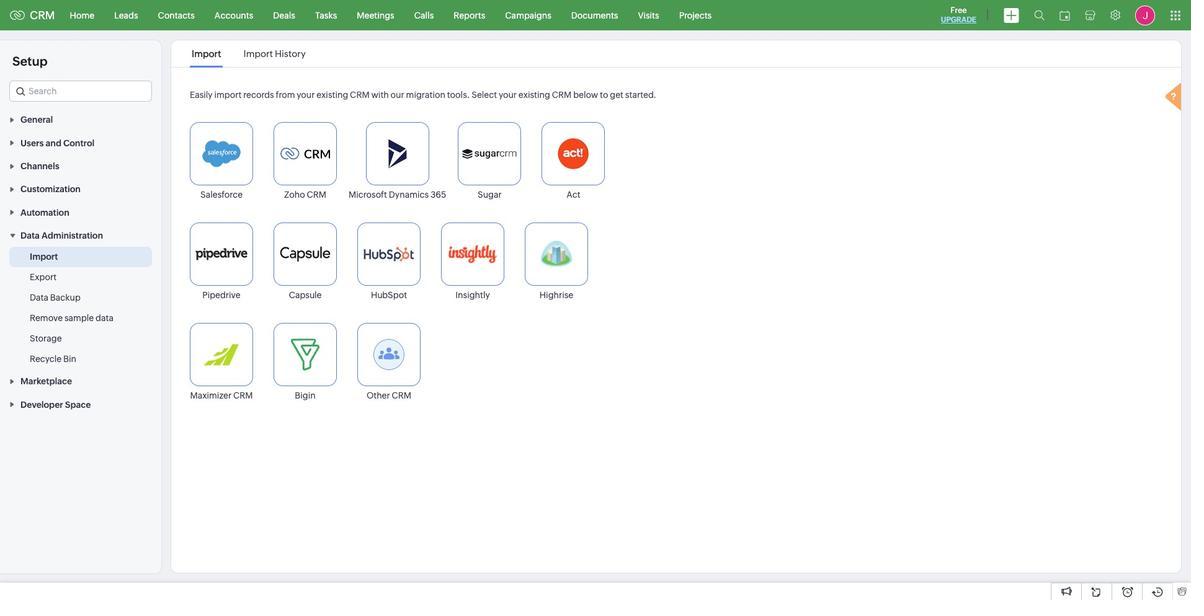 Task type: describe. For each thing, give the bounding box(es) containing it.
list containing import
[[181, 40, 317, 67]]

customization button
[[0, 177, 161, 201]]

import link for import history link
[[190, 48, 223, 59]]

crm left the home link
[[30, 9, 55, 22]]

tasks link
[[305, 0, 347, 30]]

2 your from the left
[[499, 90, 517, 100]]

easily import records from your existing crm with our migration tools. select your existing crm below to get started.
[[190, 90, 656, 100]]

maximizer crm
[[190, 391, 253, 401]]

calendar image
[[1060, 10, 1070, 20]]

projects
[[679, 10, 712, 20]]

data administration
[[20, 231, 103, 241]]

administration
[[42, 231, 103, 241]]

zoho crm
[[284, 190, 326, 200]]

other crm
[[367, 391, 411, 401]]

data for data backup
[[30, 293, 48, 303]]

history
[[275, 48, 306, 59]]

developer space button
[[0, 393, 161, 416]]

developer space
[[20, 400, 91, 410]]

365
[[431, 190, 446, 200]]

highrise
[[540, 290, 573, 300]]

marketplace
[[20, 377, 72, 387]]

create menu image
[[1004, 8, 1019, 23]]

free upgrade
[[941, 6, 977, 24]]

import link for export "link"
[[30, 251, 58, 263]]

crm left "below"
[[552, 90, 572, 100]]

visits
[[638, 10, 659, 20]]

space
[[65, 400, 91, 410]]

with
[[371, 90, 389, 100]]

tools.
[[447, 90, 470, 100]]

home link
[[60, 0, 104, 30]]

projects link
[[669, 0, 722, 30]]

records
[[243, 90, 274, 100]]

microsoft
[[349, 190, 387, 200]]

tasks
[[315, 10, 337, 20]]

data administration button
[[0, 224, 161, 247]]

campaigns link
[[495, 0, 561, 30]]

other
[[367, 391, 390, 401]]

control
[[63, 138, 94, 148]]

dynamics
[[389, 190, 429, 200]]

hubspot
[[371, 290, 407, 300]]

remove sample data
[[30, 313, 114, 323]]

Search text field
[[10, 81, 151, 101]]

users and control button
[[0, 131, 161, 154]]

calls
[[414, 10, 434, 20]]

setup
[[12, 54, 47, 68]]

developer
[[20, 400, 63, 410]]

crm right other
[[392, 391, 411, 401]]

sugar
[[478, 190, 502, 200]]

remove
[[30, 313, 63, 323]]

select
[[472, 90, 497, 100]]

visits link
[[628, 0, 669, 30]]

channels button
[[0, 154, 161, 177]]

maximizer
[[190, 391, 232, 401]]

channels
[[20, 161, 59, 171]]

upgrade
[[941, 16, 977, 24]]

customization
[[20, 184, 81, 194]]

accounts
[[215, 10, 253, 20]]

below
[[573, 90, 598, 100]]

remove sample data link
[[30, 312, 114, 325]]

storage link
[[30, 333, 62, 345]]

contacts link
[[148, 0, 205, 30]]

deals link
[[263, 0, 305, 30]]

meetings
[[357, 10, 394, 20]]

reports
[[454, 10, 485, 20]]

meetings link
[[347, 0, 404, 30]]

contacts
[[158, 10, 195, 20]]

free
[[951, 6, 967, 15]]

1 your from the left
[[297, 90, 315, 100]]

profile image
[[1135, 5, 1155, 25]]

general button
[[0, 108, 161, 131]]

easily
[[190, 90, 213, 100]]

recycle bin link
[[30, 353, 76, 365]]

import history
[[244, 48, 306, 59]]

export
[[30, 272, 57, 282]]

recycle
[[30, 354, 62, 364]]

export link
[[30, 271, 57, 284]]

insightly
[[456, 290, 490, 300]]



Task type: locate. For each thing, give the bounding box(es) containing it.
2 existing from the left
[[519, 90, 550, 100]]

crm right maximizer
[[233, 391, 253, 401]]

0 horizontal spatial import
[[30, 252, 58, 262]]

pipedrive
[[202, 290, 241, 300]]

calls link
[[404, 0, 444, 30]]

data backup link
[[30, 292, 81, 304]]

your
[[297, 90, 315, 100], [499, 90, 517, 100]]

started.
[[625, 90, 656, 100]]

backup
[[50, 293, 81, 303]]

sample
[[65, 313, 94, 323]]

1 horizontal spatial import link
[[190, 48, 223, 59]]

users
[[20, 138, 44, 148]]

home
[[70, 10, 94, 20]]

automation
[[20, 208, 69, 218]]

crm link
[[10, 9, 55, 22]]

migration
[[406, 90, 445, 100]]

recycle bin
[[30, 354, 76, 364]]

crm
[[30, 9, 55, 22], [350, 90, 370, 100], [552, 90, 572, 100], [307, 190, 326, 200], [233, 391, 253, 401], [392, 391, 411, 401]]

our
[[391, 90, 404, 100]]

act
[[567, 190, 580, 200]]

existing right from
[[317, 90, 348, 100]]

and
[[46, 138, 61, 148]]

0 vertical spatial import link
[[190, 48, 223, 59]]

reports link
[[444, 0, 495, 30]]

import
[[192, 48, 221, 59], [244, 48, 273, 59], [30, 252, 58, 262]]

0 horizontal spatial existing
[[317, 90, 348, 100]]

from
[[276, 90, 295, 100]]

import inside data administration region
[[30, 252, 58, 262]]

general
[[20, 115, 53, 125]]

microsoft dynamics 365
[[349, 190, 446, 200]]

salesforce
[[200, 190, 243, 200]]

import
[[214, 90, 242, 100]]

profile element
[[1128, 0, 1163, 30]]

existing right select
[[519, 90, 550, 100]]

storage
[[30, 334, 62, 344]]

None field
[[9, 81, 152, 102]]

leads
[[114, 10, 138, 20]]

import up export "link"
[[30, 252, 58, 262]]

0 horizontal spatial your
[[297, 90, 315, 100]]

data inside data administration 'dropdown button'
[[20, 231, 40, 241]]

capsule
[[289, 290, 322, 300]]

existing
[[317, 90, 348, 100], [519, 90, 550, 100]]

1 horizontal spatial your
[[499, 90, 517, 100]]

accounts link
[[205, 0, 263, 30]]

crm left with at left
[[350, 90, 370, 100]]

marketplace button
[[0, 370, 161, 393]]

get
[[610, 90, 623, 100]]

import link up export "link"
[[30, 251, 58, 263]]

data
[[96, 313, 114, 323]]

0 horizontal spatial import link
[[30, 251, 58, 263]]

campaigns
[[505, 10, 551, 20]]

users and control
[[20, 138, 94, 148]]

0 vertical spatial data
[[20, 231, 40, 241]]

import link up easily
[[190, 48, 223, 59]]

leads link
[[104, 0, 148, 30]]

data
[[20, 231, 40, 241], [30, 293, 48, 303]]

documents
[[571, 10, 618, 20]]

documents link
[[561, 0, 628, 30]]

search image
[[1034, 10, 1045, 20]]

data inside 'data backup' link
[[30, 293, 48, 303]]

search element
[[1027, 0, 1052, 30]]

zoho
[[284, 190, 305, 200]]

1 vertical spatial data
[[30, 293, 48, 303]]

crm right the zoho
[[307, 190, 326, 200]]

data for data administration
[[20, 231, 40, 241]]

your right select
[[499, 90, 517, 100]]

data administration region
[[0, 247, 161, 370]]

list
[[181, 40, 317, 67]]

data down automation at the top left
[[20, 231, 40, 241]]

deals
[[273, 10, 295, 20]]

help image
[[1163, 81, 1187, 115]]

your right from
[[297, 90, 315, 100]]

automation button
[[0, 201, 161, 224]]

1 vertical spatial import link
[[30, 251, 58, 263]]

1 horizontal spatial existing
[[519, 90, 550, 100]]

create menu element
[[996, 0, 1027, 30]]

2 horizontal spatial import
[[244, 48, 273, 59]]

data down export "link"
[[30, 293, 48, 303]]

to
[[600, 90, 608, 100]]

data backup
[[30, 293, 81, 303]]

import up easily
[[192, 48, 221, 59]]

1 horizontal spatial import
[[192, 48, 221, 59]]

import left history
[[244, 48, 273, 59]]

bigin
[[295, 391, 316, 401]]

1 existing from the left
[[317, 90, 348, 100]]

bin
[[63, 354, 76, 364]]



Task type: vqa. For each thing, say whether or not it's contained in the screenshot.
'Other Modules' FIELD
no



